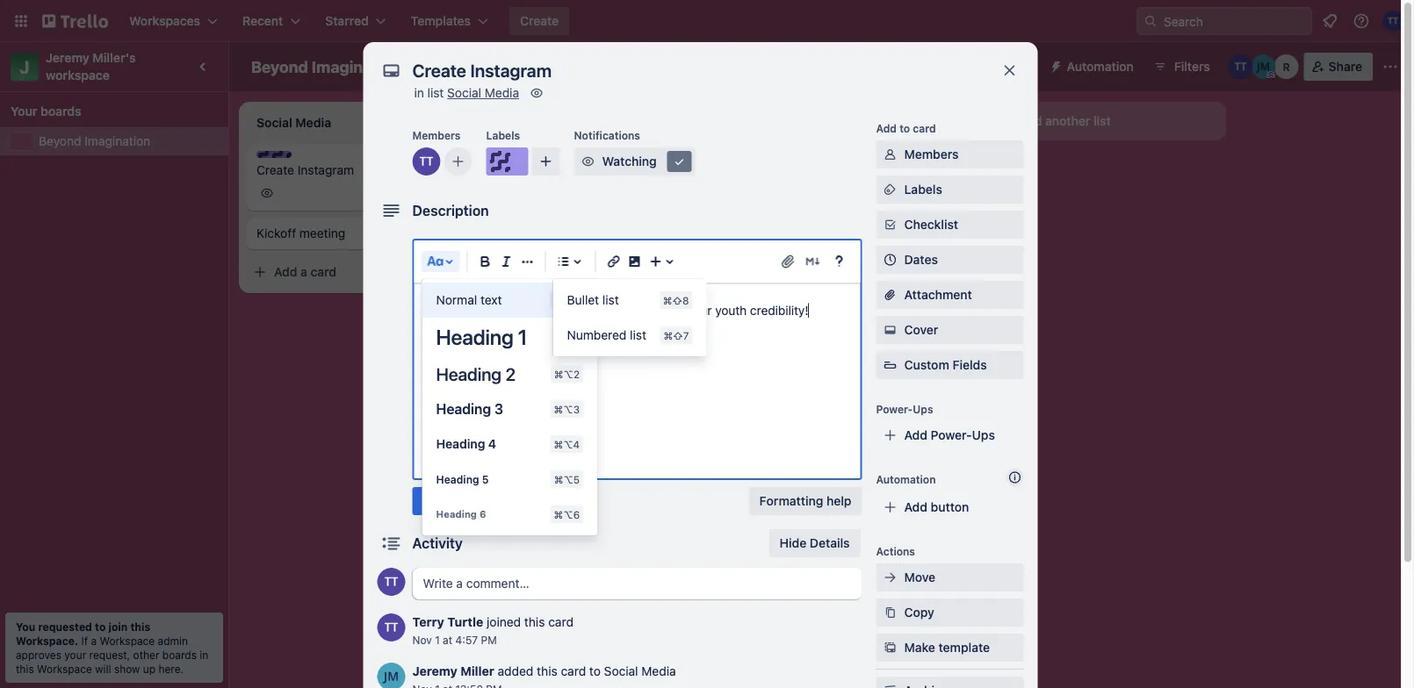 Task type: describe. For each thing, give the bounding box(es) containing it.
terry
[[413, 616, 445, 630]]

0 notifications image
[[1320, 11, 1341, 32]]

bullet list
[[567, 293, 619, 308]]

our
[[694, 304, 712, 318]]

1 horizontal spatial in
[[414, 86, 424, 100]]

actions
[[877, 546, 916, 558]]

kickoff meeting
[[257, 226, 346, 241]]

create from template… image
[[450, 265, 464, 279]]

will
[[95, 663, 111, 676]]

sm image for watching
[[580, 153, 597, 170]]

1 horizontal spatial social
[[604, 665, 638, 679]]

list for numbered list
[[630, 328, 647, 343]]

create for create instagram
[[257, 163, 294, 178]]

another inside text box
[[509, 304, 552, 318]]

imagination inside text field
[[312, 57, 401, 76]]

custom fields
[[905, 358, 987, 373]]

5
[[482, 474, 489, 486]]

you requested to join this workspace.
[[16, 621, 150, 648]]

power-ups inside button
[[964, 59, 1029, 74]]

we
[[432, 304, 450, 318]]

sm image for checklist
[[882, 216, 899, 234]]

2
[[506, 364, 516, 384]]

rubyanndersson (rubyanndersson) image
[[1275, 54, 1299, 79]]

meeting
[[300, 226, 346, 241]]

normal text
[[436, 293, 502, 308]]

heading for heading 5
[[436, 474, 479, 486]]

here.
[[159, 663, 184, 676]]

request,
[[89, 649, 130, 662]]

up
[[143, 663, 156, 676]]

Search field
[[1158, 8, 1312, 34]]

make
[[905, 641, 936, 656]]

automation inside button
[[1067, 59, 1134, 74]]

workspace inside button
[[477, 59, 541, 74]]

joined
[[487, 616, 521, 630]]

save
[[423, 494, 451, 509]]

members link
[[877, 141, 1024, 169]]

make template
[[905, 641, 990, 656]]

workspace visible
[[477, 59, 582, 74]]

⌘⌥0
[[554, 294, 580, 307]]

create button
[[510, 7, 570, 35]]

add
[[484, 304, 506, 318]]

kickoff
[[257, 226, 296, 241]]

r button
[[1275, 54, 1299, 79]]

labels link
[[877, 176, 1024, 204]]

thinking link
[[506, 162, 710, 179]]

add members to card image
[[451, 153, 465, 170]]

⌘⌥2
[[554, 368, 580, 381]]

help
[[827, 494, 852, 509]]

custom
[[905, 358, 950, 373]]

beyond imagination link
[[39, 133, 218, 150]]

sm image down make template link
[[882, 683, 899, 689]]

4
[[489, 437, 497, 452]]

formatting help
[[760, 494, 852, 509]]

your boards
[[11, 104, 81, 119]]

color: bold red, title: "thoughts" element
[[506, 151, 572, 164]]

create for create
[[520, 14, 559, 28]]

0 horizontal spatial imagination
[[85, 134, 150, 149]]

to right added
[[590, 665, 601, 679]]

jeremy miller (jeremymiller198) image
[[1252, 54, 1277, 79]]

open information menu image
[[1353, 12, 1371, 30]]

3
[[495, 401, 504, 418]]

text styles image
[[425, 251, 446, 272]]

heading 3
[[436, 401, 504, 418]]

sm image for members
[[882, 146, 899, 163]]

add for add power-ups
[[905, 428, 928, 443]]

add a card
[[274, 265, 337, 279]]

r
[[1283, 61, 1291, 73]]

this inside if a workspace admin approves your request, other boards in this workspace will show up here.
[[16, 663, 34, 676]]

2 vertical spatial ups
[[972, 428, 996, 443]]

visible
[[545, 59, 582, 74]]

heading for heading 2
[[436, 364, 502, 384]]

hide
[[780, 537, 807, 551]]

notifications
[[574, 129, 641, 141]]

add another list
[[1019, 114, 1111, 128]]

cover
[[905, 323, 939, 337]]

other
[[133, 649, 160, 662]]

card up members link
[[913, 122, 937, 134]]

increase
[[643, 304, 690, 318]]

customize views image
[[680, 58, 697, 76]]

this inside terry turtle joined this card nov 1 at 4:57 pm
[[525, 616, 545, 630]]

in inside if a workspace admin approves your request, other boards in this workspace will show up here.
[[200, 649, 209, 662]]

kickoff meeting link
[[257, 225, 460, 243]]

1 inside group
[[518, 325, 528, 350]]

⌘⇧7
[[664, 330, 689, 342]]

power- inside button
[[964, 59, 1006, 74]]

add for add another list
[[1019, 114, 1043, 128]]

heading 1
[[436, 325, 528, 350]]

jeremy miller's workspace
[[46, 51, 139, 83]]

social
[[556, 304, 588, 318]]

2 vertical spatial terry turtle (terryturtle) image
[[377, 614, 406, 642]]

add a card button
[[246, 258, 443, 286]]

must
[[453, 304, 481, 318]]

1 vertical spatial power-
[[877, 403, 913, 416]]

move
[[905, 571, 936, 585]]

6
[[480, 509, 486, 521]]

jeremy miller (jeremymiller198) image
[[377, 663, 406, 689]]

added
[[498, 665, 534, 679]]

thinking
[[506, 163, 555, 178]]

add another list button
[[988, 102, 1227, 141]]

boards inside if a workspace admin approves your request, other boards in this workspace will show up here.
[[162, 649, 197, 662]]

activity
[[413, 536, 463, 552]]

if
[[81, 635, 88, 648]]

1 vertical spatial labels
[[905, 182, 943, 197]]

share
[[1329, 59, 1363, 74]]

color: purple, title: none image
[[257, 151, 292, 158]]

more formatting image
[[517, 251, 538, 272]]

add button
[[905, 500, 970, 515]]

add for add a card
[[274, 265, 297, 279]]

jeremy for jeremy miller's workspace
[[46, 51, 89, 65]]

checklist
[[905, 218, 959, 232]]

heading for heading 4
[[436, 437, 485, 452]]

lists image
[[553, 251, 574, 272]]

sm image for labels
[[882, 181, 899, 199]]

to inside you requested to join this workspace.
[[95, 621, 106, 634]]

board
[[626, 59, 660, 74]]

make template link
[[877, 634, 1024, 663]]

1 vertical spatial terry turtle (terryturtle) image
[[377, 569, 406, 597]]

you
[[16, 621, 35, 634]]

nov
[[413, 634, 432, 647]]

bold ⌘b image
[[475, 251, 496, 272]]

watching button
[[574, 148, 696, 176]]

add power-ups link
[[877, 422, 1024, 450]]

numbered
[[567, 328, 627, 343]]

4:57
[[456, 634, 478, 647]]

⌘⌥5
[[554, 474, 580, 486]]

jeremy for jeremy miller added this card to social media
[[413, 665, 458, 679]]

list for bullet list
[[603, 293, 619, 308]]

dates button
[[877, 246, 1024, 274]]

your
[[64, 649, 86, 662]]

heading for heading 1
[[436, 325, 514, 350]]

if a workspace admin approves your request, other boards in this workspace will show up here.
[[16, 635, 209, 676]]

jeremy miller added this card to social media
[[413, 665, 676, 679]]



Task type: locate. For each thing, give the bounding box(es) containing it.
1 vertical spatial members
[[905, 147, 959, 162]]

social media link
[[447, 86, 519, 100]]

1 vertical spatial 1
[[435, 634, 440, 647]]

heading for heading 6
[[436, 509, 477, 521]]

⌘⌥6
[[554, 509, 580, 521]]

nov 1 at 4:57 pm link
[[413, 634, 497, 647]]

heading 1 group
[[422, 283, 598, 533]]

power-ups up add another list
[[964, 59, 1029, 74]]

0 vertical spatial jeremy
[[46, 51, 89, 65]]

1 vertical spatial ups
[[913, 403, 934, 416]]

share button
[[1305, 53, 1374, 81]]

2 vertical spatial power-
[[931, 428, 972, 443]]

0 horizontal spatial members
[[413, 129, 461, 141]]

1 horizontal spatial 1
[[518, 325, 528, 350]]

⌘⇧8
[[663, 294, 689, 307]]

normal
[[436, 293, 477, 308]]

add for add to card
[[877, 122, 897, 134]]

heading down 'must'
[[436, 325, 514, 350]]

0 horizontal spatial beyond imagination
[[39, 134, 150, 149]]

Main content area, start typing to enter text. text field
[[432, 301, 843, 322]]

link image
[[603, 251, 624, 272]]

terry turtle (terryturtle) image down add members to card image
[[443, 183, 464, 204]]

1 vertical spatial another
[[509, 304, 552, 318]]

0 horizontal spatial social
[[447, 86, 482, 100]]

1 horizontal spatial beyond imagination
[[251, 57, 401, 76]]

0 vertical spatial members
[[413, 129, 461, 141]]

a for if
[[91, 635, 97, 648]]

beyond imagination
[[251, 57, 401, 76], [39, 134, 150, 149]]

terry turtle (terryturtle) image
[[1383, 11, 1404, 32], [1229, 54, 1254, 79], [443, 183, 464, 204]]

image image
[[624, 251, 645, 272]]

card inside button
[[311, 265, 337, 279]]

0 vertical spatial automation
[[1067, 59, 1134, 74]]

sm image left 'cover'
[[882, 322, 899, 339]]

workspace up social media link
[[477, 59, 541, 74]]

1
[[518, 325, 528, 350], [435, 634, 440, 647]]

1 vertical spatial boards
[[162, 649, 197, 662]]

workspace
[[477, 59, 541, 74], [100, 635, 155, 648], [37, 663, 92, 676]]

open help dialog image
[[829, 251, 850, 272]]

0 horizontal spatial power-ups
[[877, 403, 934, 416]]

1 vertical spatial automation
[[877, 474, 936, 486]]

italic ⌘i image
[[496, 251, 517, 272]]

sm image for copy
[[882, 605, 899, 622]]

automation up "add button"
[[877, 474, 936, 486]]

list
[[428, 86, 444, 100], [1094, 114, 1111, 128], [603, 293, 619, 308], [630, 328, 647, 343]]

heading for heading 3
[[436, 401, 491, 418]]

another inside button
[[1046, 114, 1091, 128]]

0 vertical spatial a
[[301, 265, 307, 279]]

sm image inside cover link
[[882, 322, 899, 339]]

credibility!
[[750, 304, 809, 318]]

1 left at
[[435, 634, 440, 647]]

0 vertical spatial media
[[485, 86, 519, 100]]

description
[[413, 203, 489, 219]]

0 vertical spatial beyond
[[251, 57, 308, 76]]

1 vertical spatial beyond
[[39, 134, 81, 149]]

imagination left star or unstar board image
[[312, 57, 401, 76]]

1 vertical spatial terry turtle (terryturtle) image
[[1229, 54, 1254, 79]]

sm image inside copy link
[[882, 605, 899, 622]]

to inside text box
[[629, 304, 640, 318]]

imagination
[[312, 57, 401, 76], [85, 134, 150, 149]]

0 vertical spatial boards
[[40, 104, 81, 119]]

show menu image
[[1382, 58, 1400, 76]]

terry turtle (terryturtle) image left r
[[1229, 54, 1254, 79]]

primary element
[[0, 0, 1415, 42]]

another down automation button
[[1046, 114, 1091, 128]]

power-ups button
[[929, 53, 1039, 81]]

1 horizontal spatial labels
[[905, 182, 943, 197]]

cancel
[[477, 494, 517, 509]]

this inside you requested to join this workspace.
[[130, 621, 150, 634]]

pm
[[481, 634, 497, 647]]

ups up add power-ups
[[913, 403, 934, 416]]

power-ups
[[964, 59, 1029, 74], [877, 403, 934, 416]]

terry turtle joined this card nov 1 at 4:57 pm
[[413, 616, 574, 647]]

0 vertical spatial power-
[[964, 59, 1006, 74]]

0 horizontal spatial in
[[200, 649, 209, 662]]

card down meeting at the left top of the page
[[311, 265, 337, 279]]

1 horizontal spatial media
[[642, 665, 676, 679]]

0 vertical spatial another
[[1046, 114, 1091, 128]]

2 heading from the top
[[436, 364, 502, 384]]

add left button
[[905, 500, 928, 515]]

list down star or unstar board image
[[428, 86, 444, 100]]

Board name text field
[[243, 53, 410, 81]]

1 horizontal spatial workspace
[[100, 635, 155, 648]]

power-ups down custom
[[877, 403, 934, 416]]

create instagram
[[257, 163, 354, 178]]

workspace down join
[[100, 635, 155, 648]]

4 heading from the top
[[436, 437, 485, 452]]

1 vertical spatial imagination
[[85, 134, 150, 149]]

sm image
[[1043, 53, 1067, 77], [882, 216, 899, 234], [882, 322, 899, 339], [882, 569, 899, 587], [882, 683, 899, 689]]

formatting
[[760, 494, 824, 509]]

6 heading from the top
[[436, 509, 477, 521]]

text
[[481, 293, 502, 308]]

sm image inside make template link
[[882, 640, 899, 657]]

0 vertical spatial terry turtle (terryturtle) image
[[1383, 11, 1404, 32]]

sm image inside automation button
[[1043, 53, 1067, 77]]

terry turtle (terryturtle) image
[[413, 148, 441, 176], [377, 569, 406, 597], [377, 614, 406, 642]]

automation up add another list button
[[1067, 59, 1134, 74]]

add down custom
[[905, 428, 928, 443]]

this right join
[[130, 621, 150, 634]]

we must add another social media to increase our youth credibility!
[[432, 304, 809, 318]]

instagram
[[298, 163, 354, 178]]

checklist link
[[877, 211, 1024, 239]]

sm image inside checklist link
[[882, 216, 899, 234]]

1 vertical spatial a
[[91, 635, 97, 648]]

0 horizontal spatial media
[[485, 86, 519, 100]]

star or unstar board image
[[420, 60, 434, 74]]

1 horizontal spatial members
[[905, 147, 959, 162]]

⌘⌥4
[[554, 439, 580, 451]]

add down the power-ups button
[[1019, 114, 1043, 128]]

0 vertical spatial beyond imagination
[[251, 57, 401, 76]]

1 vertical spatial media
[[642, 665, 676, 679]]

sm image inside members link
[[882, 146, 899, 163]]

in right other
[[200, 649, 209, 662]]

beyond
[[251, 57, 308, 76], [39, 134, 81, 149]]

custom fields button
[[877, 357, 1024, 374]]

labels up checklist
[[905, 182, 943, 197]]

miller
[[461, 665, 495, 679]]

youth
[[716, 304, 747, 318]]

0 horizontal spatial ups
[[913, 403, 934, 416]]

0 vertical spatial in
[[414, 86, 424, 100]]

heading 4
[[436, 437, 497, 452]]

add for add button
[[905, 500, 928, 515]]

jeremy up workspace
[[46, 51, 89, 65]]

2 horizontal spatial ups
[[1006, 59, 1029, 74]]

a inside if a workspace admin approves your request, other boards in this workspace will show up here.
[[91, 635, 97, 648]]

filters
[[1175, 59, 1211, 74]]

ups up add another list
[[1006, 59, 1029, 74]]

0 horizontal spatial workspace
[[37, 663, 92, 676]]

0 horizontal spatial terry turtle (terryturtle) image
[[443, 183, 464, 204]]

editor toolbar toolbar
[[421, 248, 854, 536]]

0 vertical spatial terry turtle (terryturtle) image
[[413, 148, 441, 176]]

view markdown image
[[805, 253, 822, 271]]

beyond inside text field
[[251, 57, 308, 76]]

2 horizontal spatial terry turtle (terryturtle) image
[[1383, 11, 1404, 32]]

boards down "admin"
[[162, 649, 197, 662]]

1 vertical spatial social
[[604, 665, 638, 679]]

in list social media
[[414, 86, 519, 100]]

add to card
[[877, 122, 937, 134]]

add up members link
[[877, 122, 897, 134]]

to left join
[[95, 621, 106, 634]]

0 horizontal spatial boards
[[40, 104, 81, 119]]

1 horizontal spatial a
[[301, 265, 307, 279]]

jeremy inside jeremy miller's workspace
[[46, 51, 89, 65]]

sm image for cover
[[882, 322, 899, 339]]

j
[[20, 56, 30, 77]]

0 vertical spatial workspace
[[477, 59, 541, 74]]

5 heading from the top
[[436, 474, 479, 486]]

numbered list
[[567, 328, 647, 343]]

0 horizontal spatial labels
[[486, 129, 520, 141]]

sm image up add another list
[[1043, 53, 1067, 77]]

group
[[553, 283, 707, 353]]

ups
[[1006, 59, 1029, 74], [913, 403, 934, 416], [972, 428, 996, 443]]

0 horizontal spatial create
[[257, 163, 294, 178]]

a down kickoff meeting
[[301, 265, 307, 279]]

0 vertical spatial ups
[[1006, 59, 1029, 74]]

beyond imagination inside text field
[[251, 57, 401, 76]]

attachment button
[[877, 281, 1024, 309]]

2 vertical spatial terry turtle (terryturtle) image
[[443, 183, 464, 204]]

color: purple, title: none image
[[486, 148, 529, 176]]

create inside button
[[520, 14, 559, 28]]

1 horizontal spatial automation
[[1067, 59, 1134, 74]]

cover link
[[877, 316, 1024, 344]]

card
[[913, 122, 937, 134], [311, 265, 337, 279], [549, 616, 574, 630], [561, 665, 586, 679]]

a for add
[[301, 265, 307, 279]]

list down we must add another social media to increase our youth credibility! text box
[[630, 328, 647, 343]]

1 horizontal spatial imagination
[[312, 57, 401, 76]]

1 heading from the top
[[436, 325, 514, 350]]

ups down fields
[[972, 428, 996, 443]]

heading up the heading 3
[[436, 364, 502, 384]]

your boards with 1 items element
[[11, 101, 209, 122]]

0 vertical spatial power-ups
[[964, 59, 1029, 74]]

a inside button
[[301, 265, 307, 279]]

1 horizontal spatial jeremy
[[413, 665, 458, 679]]

1 vertical spatial beyond imagination
[[39, 134, 150, 149]]

2 vertical spatial workspace
[[37, 663, 92, 676]]

1 horizontal spatial power-ups
[[964, 59, 1029, 74]]

this right added
[[537, 665, 558, 679]]

1 horizontal spatial another
[[1046, 114, 1091, 128]]

sm image inside labels link
[[882, 181, 899, 199]]

heading left 5 at left
[[436, 474, 479, 486]]

None text field
[[404, 54, 984, 86]]

button
[[931, 500, 970, 515]]

copy link
[[877, 599, 1024, 627]]

0 horizontal spatial automation
[[877, 474, 936, 486]]

create from template… image
[[949, 160, 963, 174]]

create down color: purple, title: none image
[[257, 163, 294, 178]]

0 vertical spatial 1
[[518, 325, 528, 350]]

sm image
[[528, 84, 546, 102], [882, 146, 899, 163], [580, 153, 597, 170], [671, 153, 689, 170], [882, 181, 899, 199], [882, 605, 899, 622], [882, 640, 899, 657]]

0 vertical spatial create
[[520, 14, 559, 28]]

0 vertical spatial imagination
[[312, 57, 401, 76]]

in down star or unstar board image
[[414, 86, 424, 100]]

media
[[591, 304, 625, 318]]

0 horizontal spatial 1
[[435, 634, 440, 647]]

sm image for move
[[882, 569, 899, 587]]

heading down save
[[436, 509, 477, 521]]

miller's
[[93, 51, 136, 65]]

sm image down actions
[[882, 569, 899, 587]]

1 vertical spatial create
[[257, 163, 294, 178]]

1 vertical spatial power-ups
[[877, 403, 934, 416]]

card up jeremy miller added this card to social media
[[549, 616, 574, 630]]

0 vertical spatial labels
[[486, 129, 520, 141]]

list right bullet on the top of the page
[[603, 293, 619, 308]]

labels up color: purple, title: none icon
[[486, 129, 520, 141]]

sm image inside move link
[[882, 569, 899, 587]]

a right if
[[91, 635, 97, 648]]

sm image for make template
[[882, 640, 899, 657]]

1 vertical spatial in
[[200, 649, 209, 662]]

card right added
[[561, 665, 586, 679]]

list inside button
[[1094, 114, 1111, 128]]

sm image for automation
[[1043, 53, 1067, 77]]

list down automation button
[[1094, 114, 1111, 128]]

search image
[[1144, 14, 1158, 28]]

3 heading from the top
[[436, 401, 491, 418]]

workspace
[[46, 68, 110, 83]]

1 horizontal spatial boards
[[162, 649, 197, 662]]

jeremy
[[46, 51, 89, 65], [413, 665, 458, 679]]

group containing bullet list
[[553, 283, 707, 353]]

this down approves
[[16, 663, 34, 676]]

to right media
[[629, 304, 640, 318]]

members up add members to card image
[[413, 129, 461, 141]]

1 vertical spatial workspace
[[100, 635, 155, 648]]

imagination down your boards with 1 items element
[[85, 134, 150, 149]]

turtle
[[448, 616, 484, 630]]

attach and insert link image
[[780, 253, 798, 271]]

0 horizontal spatial a
[[91, 635, 97, 648]]

0 horizontal spatial beyond
[[39, 134, 81, 149]]

save button
[[413, 488, 462, 516]]

a
[[301, 265, 307, 279], [91, 635, 97, 648]]

0 horizontal spatial jeremy
[[46, 51, 89, 65]]

1 horizontal spatial ups
[[972, 428, 996, 443]]

card inside terry turtle joined this card nov 1 at 4:57 pm
[[549, 616, 574, 630]]

ups inside button
[[1006, 59, 1029, 74]]

add
[[1019, 114, 1043, 128], [877, 122, 897, 134], [274, 265, 297, 279], [905, 428, 928, 443], [905, 500, 928, 515]]

requested
[[38, 621, 92, 634]]

heading 6
[[436, 509, 486, 521]]

add down the "kickoff" at the left top
[[274, 265, 297, 279]]

group inside editor toolbar toolbar
[[553, 283, 707, 353]]

workspace.
[[16, 635, 78, 648]]

hide details link
[[769, 530, 861, 558]]

sm image left checklist
[[882, 216, 899, 234]]

0 horizontal spatial another
[[509, 304, 552, 318]]

show
[[114, 663, 140, 676]]

template
[[939, 641, 990, 656]]

workspace down 'your' at bottom
[[37, 663, 92, 676]]

jeremy down at
[[413, 665, 458, 679]]

social
[[447, 86, 482, 100], [604, 665, 638, 679]]

details
[[810, 537, 850, 551]]

automation
[[1067, 59, 1134, 74], [877, 474, 936, 486]]

create up workspace visible
[[520, 14, 559, 28]]

another right "add"
[[509, 304, 552, 318]]

list for in list social media
[[428, 86, 444, 100]]

2 horizontal spatial workspace
[[477, 59, 541, 74]]

boards right your
[[40, 104, 81, 119]]

cancel button
[[467, 488, 528, 516]]

terry turtle (terryturtle) image right open information menu image
[[1383, 11, 1404, 32]]

heading up heading 4
[[436, 401, 491, 418]]

1 vertical spatial jeremy
[[413, 665, 458, 679]]

⌘⌥1
[[556, 331, 580, 344]]

1 left ⌘⌥1 in the left top of the page
[[518, 325, 528, 350]]

heading left 4
[[436, 437, 485, 452]]

1 horizontal spatial terry turtle (terryturtle) image
[[1229, 54, 1254, 79]]

this right joined
[[525, 616, 545, 630]]

heading 2
[[436, 364, 516, 384]]

Write a comment text field
[[413, 569, 863, 600]]

in
[[414, 86, 424, 100], [200, 649, 209, 662]]

1 horizontal spatial create
[[520, 14, 559, 28]]

to up members link
[[900, 122, 911, 134]]

1 inside terry turtle joined this card nov 1 at 4:57 pm
[[435, 634, 440, 647]]

members down add to card
[[905, 147, 959, 162]]

create
[[520, 14, 559, 28], [257, 163, 294, 178]]

0 vertical spatial social
[[447, 86, 482, 100]]

move link
[[877, 564, 1024, 592]]

1 horizontal spatial beyond
[[251, 57, 308, 76]]

back to home image
[[42, 7, 108, 35]]



Task type: vqa. For each thing, say whether or not it's contained in the screenshot.
the Jeremy inside Jeremy Miller's workspace
yes



